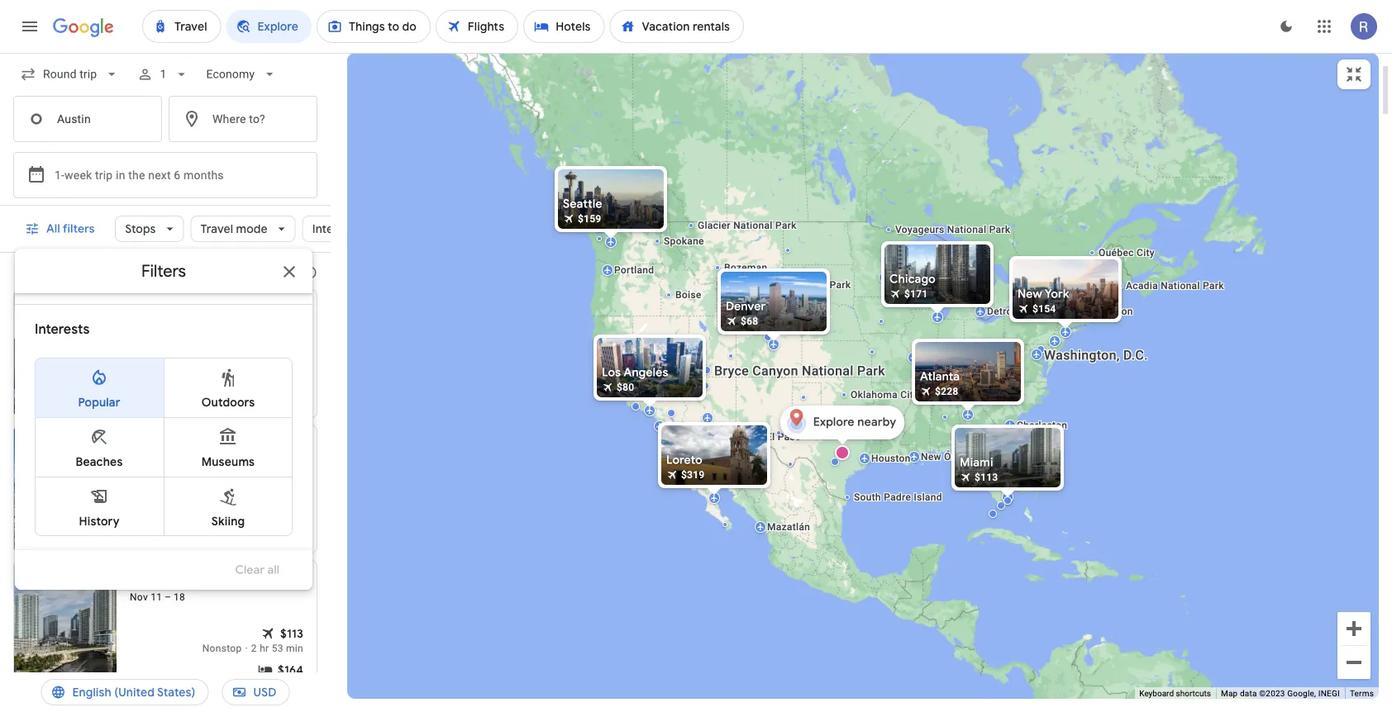 Task type: describe. For each thing, give the bounding box(es) containing it.
san diego
[[667, 421, 714, 433]]

228 US dollars text field
[[935, 386, 959, 398]]

171 US dollars text field
[[905, 289, 928, 300]]

view smaller map image
[[1345, 65, 1365, 84]]

keyboard
[[1140, 689, 1174, 699]]

©2023
[[1260, 689, 1286, 699]]

week
[[65, 168, 92, 182]]

explore
[[814, 415, 855, 430]]

about these results image
[[290, 253, 330, 293]]

1
[[160, 67, 167, 81]]

11 – 18
[[151, 592, 185, 604]]

1 min from the top
[[286, 372, 304, 384]]

orleans
[[945, 452, 980, 463]]

york for $364
[[160, 303, 188, 320]]

st. louis
[[920, 352, 961, 364]]

113 US dollars text field
[[280, 626, 304, 643]]

detroit
[[987, 306, 1019, 318]]

interests option group
[[35, 358, 293, 537]]

interests button
[[302, 209, 389, 249]]

68 US dollars text field
[[741, 316, 759, 328]]

filters
[[63, 222, 95, 237]]

d.c.
[[1124, 348, 1149, 363]]

68 US dollars text field
[[283, 490, 304, 507]]

1-week trip in the next 6 months button
[[13, 152, 318, 198]]

4 – 11
[[151, 457, 180, 468]]

nashville
[[953, 381, 996, 393]]

park for glacier national park
[[776, 220, 797, 232]]

2 for denver
[[251, 508, 257, 519]]

all
[[46, 222, 60, 237]]

nov for miami
[[130, 592, 148, 604]]

in
[[116, 168, 125, 182]]

yellowstone
[[729, 280, 785, 291]]

san for san diego
[[667, 421, 684, 433]]

portland
[[614, 265, 654, 276]]

explore nearby button
[[780, 406, 905, 453]]

$171
[[905, 289, 928, 300]]

1 hr from the top
[[260, 372, 269, 384]]

these
[[237, 267, 263, 279]]

glacier national park
[[698, 220, 797, 232]]

san francisco
[[617, 362, 683, 374]]

113 US dollars text field
[[975, 472, 999, 484]]

glacier
[[698, 220, 731, 232]]

39
[[272, 372, 283, 384]]

louis
[[936, 352, 961, 364]]

usd button
[[222, 673, 290, 713]]

seattle
[[563, 197, 603, 212]]

outdoors
[[202, 395, 255, 410]]

$228
[[935, 386, 959, 398]]

park up "oklahoma"
[[858, 363, 886, 379]]

english
[[72, 686, 111, 700]]

national for voyageurs
[[948, 224, 987, 236]]

3
[[251, 372, 257, 384]]

st.
[[920, 352, 933, 364]]

interests inside popup button
[[312, 222, 361, 237]]

2 for miami
[[251, 643, 257, 655]]

travel mode
[[200, 222, 267, 237]]

angeles
[[624, 366, 669, 380]]

bozeman
[[724, 262, 768, 274]]

new for $154
[[1018, 287, 1043, 302]]

diego
[[687, 421, 714, 433]]

Where to? text field
[[169, 96, 318, 142]]

york for $154
[[1045, 287, 1070, 302]]

2 hr 53 min
[[251, 643, 304, 655]]

chicago
[[890, 272, 936, 287]]

bryce canyon national park
[[715, 363, 886, 379]]

orlando
[[1003, 466, 1040, 478]]

south
[[854, 492, 882, 504]]

all filters button
[[15, 209, 108, 249]]

map region
[[280, 0, 1393, 713]]

park for yellowstone national park
[[830, 280, 851, 291]]

los angeles
[[602, 366, 669, 380]]

$319
[[681, 470, 705, 481]]

map
[[1221, 689, 1238, 699]]

main menu image
[[20, 17, 40, 36]]

new york for $154
[[1018, 287, 1070, 302]]

miami for miami nov 11 – 18
[[130, 574, 168, 591]]

francisco
[[637, 362, 683, 374]]

toronto
[[1022, 289, 1058, 301]]

english (united states)
[[72, 686, 196, 700]]

$68 for $68 text field at the top of page
[[741, 316, 759, 328]]

popular
[[78, 395, 120, 410]]

1 vertical spatial 154 us dollars text field
[[278, 355, 304, 371]]

about these results
[[207, 267, 297, 279]]

mode
[[236, 222, 267, 237]]

inegi
[[1319, 689, 1341, 699]]

history
[[79, 514, 120, 529]]

los
[[602, 366, 621, 380]]

charleston
[[1017, 420, 1068, 432]]

1 button
[[130, 55, 196, 94]]

tahoe
[[664, 347, 692, 358]]

acadia national park
[[1126, 280, 1225, 292]]

miami nov 11 – 18
[[130, 574, 185, 604]]

paso
[[778, 432, 801, 443]]

all filters
[[46, 222, 95, 237]]

québec city
[[1099, 247, 1155, 259]]

map data ©2023 google, inegi
[[1221, 689, 1341, 699]]

city for québec city
[[1137, 247, 1155, 259]]

city for oklahoma city
[[901, 390, 919, 401]]

lake
[[639, 347, 661, 358]]

loading results progress bar
[[0, 53, 1393, 56]]

oklahoma
[[851, 390, 898, 401]]

bryce
[[715, 363, 749, 379]]

canyon
[[753, 363, 799, 379]]

$113 for $113 text field
[[975, 472, 999, 484]]



Task type: vqa. For each thing, say whether or not it's contained in the screenshot.
the bottom $68
yes



Task type: locate. For each thing, give the bounding box(es) containing it.
stops button
[[115, 209, 184, 249]]

1 vertical spatial hr
[[260, 508, 269, 519]]

0 horizontal spatial new york
[[130, 303, 188, 320]]

denver for denver
[[726, 299, 766, 314]]

1 horizontal spatial miami
[[960, 456, 994, 471]]

min for denver
[[286, 508, 304, 519]]

park right the acadia
[[1203, 280, 1225, 292]]

park for acadia national park
[[1203, 280, 1225, 292]]

min
[[286, 372, 304, 384], [286, 508, 304, 519], [286, 643, 304, 655]]

1 vertical spatial york
[[160, 303, 188, 320]]

usd
[[253, 686, 277, 700]]

$154 for "$154" "text field" inside the map region
[[1033, 304, 1057, 315]]

san up '$80'
[[617, 362, 635, 374]]

0 horizontal spatial 154 us dollars text field
[[278, 355, 304, 371]]

1 horizontal spatial city
[[1137, 247, 1155, 259]]

park right voyageurs
[[990, 224, 1011, 236]]

shortcuts
[[1176, 689, 1212, 699]]

0 horizontal spatial new
[[130, 303, 158, 320]]

hr for denver
[[260, 508, 269, 519]]

0 vertical spatial denver
[[726, 299, 766, 314]]

$68 up 27
[[283, 491, 304, 506]]

0 horizontal spatial york
[[160, 303, 188, 320]]

1 horizontal spatial new
[[921, 452, 942, 463]]

1 vertical spatial 2
[[251, 643, 257, 655]]

nearby
[[858, 415, 897, 430]]

acadia
[[1126, 280, 1159, 292]]

1 nonstop from the top
[[202, 372, 242, 384]]

0 vertical spatial new york
[[1018, 287, 1070, 302]]

1 vertical spatial interests
[[35, 321, 90, 338]]

0 horizontal spatial city
[[901, 390, 919, 401]]

new for $364
[[130, 303, 158, 320]]

island
[[914, 492, 943, 504]]

2 horizontal spatial new
[[1018, 287, 1043, 302]]

0 vertical spatial york
[[1045, 287, 1070, 302]]

denver inside denver nov 4 – 11
[[130, 439, 175, 456]]

new orleans
[[921, 452, 980, 463]]

1-week trip in the next 6 months
[[55, 168, 224, 182]]

new york for $364
[[130, 303, 188, 320]]

minneapolis
[[892, 272, 949, 284]]

new down the filters
[[130, 303, 158, 320]]

san
[[617, 362, 635, 374], [667, 421, 684, 433]]

museums
[[202, 455, 255, 470]]

denver
[[726, 299, 766, 314], [130, 439, 175, 456]]

min down 113 us dollars text box
[[286, 643, 304, 655]]

nonstop for denver
[[202, 508, 242, 519]]

1 horizontal spatial york
[[1045, 287, 1070, 302]]

3 hr from the top
[[260, 643, 269, 655]]

duluth
[[902, 247, 933, 259]]

miami up 11 – 18
[[130, 574, 168, 591]]

1 horizontal spatial $154
[[1033, 304, 1057, 315]]

park left "chicago"
[[830, 280, 851, 291]]

1 vertical spatial nonstop
[[202, 508, 242, 519]]

nov for denver
[[130, 457, 148, 468]]

national right yellowstone
[[788, 280, 827, 291]]

york up washington,
[[1045, 287, 1070, 302]]

explore nearby
[[814, 415, 897, 430]]

164 US dollars text field
[[278, 662, 304, 679]]

$159
[[578, 213, 602, 225]]

montreal
[[1077, 265, 1119, 276]]

min for miami
[[286, 643, 304, 655]]

keyboard shortcuts
[[1140, 689, 1212, 699]]

min right 39
[[286, 372, 304, 384]]

1 horizontal spatial denver
[[726, 299, 766, 314]]

national for glacier
[[734, 220, 773, 232]]

beaches
[[76, 455, 123, 470]]

new left "orleans"
[[921, 452, 942, 463]]

2 left 27
[[251, 508, 257, 519]]

national
[[734, 220, 773, 232], [948, 224, 987, 236], [788, 280, 827, 291], [1161, 280, 1201, 292], [802, 363, 854, 379]]

1 horizontal spatial $113
[[975, 472, 999, 484]]

3 hr 39 min
[[251, 372, 304, 384]]

park
[[776, 220, 797, 232], [990, 224, 1011, 236], [830, 280, 851, 291], [1203, 280, 1225, 292], [858, 363, 886, 379]]

1 vertical spatial $68
[[283, 491, 304, 506]]

6
[[174, 168, 181, 182]]

1 2 from the top
[[251, 508, 257, 519]]

$80
[[617, 382, 635, 394]]

denver inside map region
[[726, 299, 766, 314]]

next
[[148, 168, 171, 182]]

denver up $68 text field at the top of page
[[726, 299, 766, 314]]

nonstop for miami
[[202, 643, 242, 655]]

change appearance image
[[1267, 7, 1307, 46]]

nonstop down museums
[[202, 508, 242, 519]]

0 vertical spatial city
[[1137, 247, 1155, 259]]

national for yellowstone
[[788, 280, 827, 291]]

miami inside map region
[[960, 456, 994, 471]]

denver nov 4 – 11
[[130, 439, 180, 468]]

0 vertical spatial san
[[617, 362, 635, 374]]

yellowstone national park
[[729, 280, 851, 291]]

hr left 53 at the bottom of page
[[260, 643, 269, 655]]

1 vertical spatial city
[[901, 390, 919, 401]]

stops
[[125, 222, 156, 237]]

national right the acadia
[[1161, 280, 1201, 292]]

$154 down toronto at the right top of page
[[1033, 304, 1057, 315]]

None text field
[[13, 96, 162, 142]]

0 vertical spatial 154 us dollars text field
[[1033, 304, 1057, 315]]

nonstop
[[202, 372, 242, 384], [202, 508, 242, 519], [202, 643, 242, 655]]

interests up about these results image
[[312, 222, 361, 237]]

terms
[[1350, 689, 1375, 699]]

nov inside denver nov 4 – 11
[[130, 457, 148, 468]]

2 2 from the top
[[251, 643, 257, 655]]

hr left 27
[[260, 508, 269, 519]]

washington,
[[1045, 348, 1120, 363]]

364 US dollars text field
[[276, 391, 304, 408]]

None field
[[13, 60, 127, 89], [200, 60, 285, 89], [13, 60, 127, 89], [200, 60, 285, 89]]

27
[[272, 508, 283, 519]]

$113 for 113 us dollars text box
[[280, 627, 304, 642]]

city right "oklahoma"
[[901, 390, 919, 401]]

google,
[[1288, 689, 1317, 699]]

filters form
[[0, 53, 331, 206]]

denver for denver nov 4 – 11
[[130, 439, 175, 456]]

1 vertical spatial min
[[286, 508, 304, 519]]

0 horizontal spatial san
[[617, 362, 635, 374]]

154 us dollars text field down toronto at the right top of page
[[1033, 304, 1057, 315]]

143 US dollars text field
[[278, 527, 304, 543]]

80 US dollars text field
[[617, 382, 635, 394]]

0 vertical spatial 2
[[251, 508, 257, 519]]

154 us dollars text field inside map region
[[1033, 304, 1057, 315]]

houston
[[872, 453, 911, 465]]

nonstop left 2 hr 53 min
[[202, 643, 242, 655]]

$364
[[276, 392, 304, 407]]

keyboard shortcuts button
[[1140, 689, 1212, 700]]

154 us dollars text field up 39
[[278, 355, 304, 371]]

months
[[184, 168, 224, 182]]

travel
[[200, 222, 233, 237]]

dallas
[[858, 420, 887, 432]]

york down the filters
[[160, 303, 188, 320]]

national right glacier
[[734, 220, 773, 232]]

1 nov from the top
[[130, 457, 148, 468]]

hr for miami
[[260, 643, 269, 655]]

$68 down yellowstone
[[741, 316, 759, 328]]

0 vertical spatial nov
[[130, 457, 148, 468]]

miami inside miami nov 11 – 18
[[130, 574, 168, 591]]

new up detroit
[[1018, 287, 1043, 302]]

the
[[128, 168, 145, 182]]

city right québec
[[1137, 247, 1155, 259]]

new york
[[1018, 287, 1070, 302], [130, 303, 188, 320]]

$154 for "$154" "text field" to the bottom
[[278, 356, 304, 371]]

0 horizontal spatial denver
[[130, 439, 175, 456]]

new york inside map region
[[1018, 287, 1070, 302]]

2 hr from the top
[[260, 508, 269, 519]]

nonstop up outdoors on the left
[[202, 372, 242, 384]]

319 US dollars text field
[[681, 470, 705, 481]]

2 vertical spatial nonstop
[[202, 643, 242, 655]]

3 min from the top
[[286, 643, 304, 655]]

1 horizontal spatial $68
[[741, 316, 759, 328]]

$113 up 53 at the bottom of page
[[280, 627, 304, 642]]

new york down the filters
[[130, 303, 188, 320]]

1 horizontal spatial interests
[[312, 222, 361, 237]]

1 horizontal spatial san
[[667, 421, 684, 433]]

2 nonstop from the top
[[202, 508, 242, 519]]

$113 down "orleans"
[[975, 472, 999, 484]]

0 vertical spatial $154
[[1033, 304, 1057, 315]]

2 nov from the top
[[130, 592, 148, 604]]

$164
[[278, 663, 304, 678]]

national for acadia
[[1161, 280, 1201, 292]]

2 vertical spatial hr
[[260, 643, 269, 655]]

53
[[272, 643, 283, 655]]

159 US dollars text field
[[578, 213, 602, 225]]

$154 up 39
[[278, 356, 304, 371]]

1 vertical spatial miami
[[130, 574, 168, 591]]

park for voyageurs national park
[[990, 224, 1011, 236]]

$154
[[1033, 304, 1057, 315], [278, 356, 304, 371]]

states)
[[157, 686, 196, 700]]

interests up popular
[[35, 321, 90, 338]]

2 min from the top
[[286, 508, 304, 519]]

1 vertical spatial new york
[[130, 303, 188, 320]]

québec
[[1099, 247, 1134, 259]]

san for san francisco
[[617, 362, 635, 374]]

about
[[207, 267, 234, 279]]

0 horizontal spatial $68
[[283, 491, 304, 506]]

0 vertical spatial min
[[286, 372, 304, 384]]

mazatlán
[[767, 522, 811, 533]]

national right voyageurs
[[948, 224, 987, 236]]

1 vertical spatial san
[[667, 421, 684, 433]]

miami for miami
[[960, 456, 994, 471]]

english (united states) button
[[41, 673, 209, 713]]

new york up detroit
[[1018, 287, 1070, 302]]

$113 inside map region
[[975, 472, 999, 484]]

san left "diego"
[[667, 421, 684, 433]]

0 vertical spatial $68
[[741, 316, 759, 328]]

$113
[[975, 472, 999, 484], [280, 627, 304, 642]]

0 horizontal spatial $154
[[278, 356, 304, 371]]

miami up $113 text field
[[960, 456, 994, 471]]

3 nonstop from the top
[[202, 643, 242, 655]]

nov left 4 – 11
[[130, 457, 148, 468]]

denver up 4 – 11
[[130, 439, 175, 456]]

park up yellowstone national park
[[776, 220, 797, 232]]

hr right the 3
[[260, 372, 269, 384]]

$68 inside map region
[[741, 316, 759, 328]]

skiing
[[211, 514, 245, 529]]

0 vertical spatial nonstop
[[202, 372, 242, 384]]

close dialog image
[[280, 262, 299, 282]]

el
[[767, 432, 775, 443]]

2 left 53 at the bottom of page
[[251, 643, 257, 655]]

2 vertical spatial new
[[921, 452, 942, 463]]

results
[[265, 267, 297, 279]]

1 vertical spatial new
[[130, 303, 158, 320]]

1 vertical spatial denver
[[130, 439, 175, 456]]

$154 inside map region
[[1033, 304, 1057, 315]]

0 vertical spatial new
[[1018, 287, 1043, 302]]

nov left 11 – 18
[[130, 592, 148, 604]]

1 horizontal spatial new york
[[1018, 287, 1070, 302]]

0 horizontal spatial interests
[[35, 321, 90, 338]]

min down 68 us dollars text box
[[286, 508, 304, 519]]

1 horizontal spatial 154 us dollars text field
[[1033, 304, 1057, 315]]

0 vertical spatial miami
[[960, 456, 994, 471]]

$68
[[741, 316, 759, 328], [283, 491, 304, 506]]

0 vertical spatial interests
[[312, 222, 361, 237]]

loreto
[[667, 453, 703, 468]]

0 horizontal spatial miami
[[130, 574, 168, 591]]

154 US dollars text field
[[1033, 304, 1057, 315], [278, 355, 304, 371]]

york inside map region
[[1045, 287, 1070, 302]]

0 vertical spatial hr
[[260, 372, 269, 384]]

2 vertical spatial min
[[286, 643, 304, 655]]

1 vertical spatial $154
[[278, 356, 304, 371]]

filters
[[141, 261, 186, 282]]

1 vertical spatial $113
[[280, 627, 304, 642]]

national up 'explore'
[[802, 363, 854, 379]]

nov inside miami nov 11 – 18
[[130, 592, 148, 604]]

1 vertical spatial nov
[[130, 592, 148, 604]]

$68 for 68 us dollars text box
[[283, 491, 304, 506]]

boise
[[676, 289, 702, 301]]

0 vertical spatial $113
[[975, 472, 999, 484]]

0 horizontal spatial $113
[[280, 627, 304, 642]]



